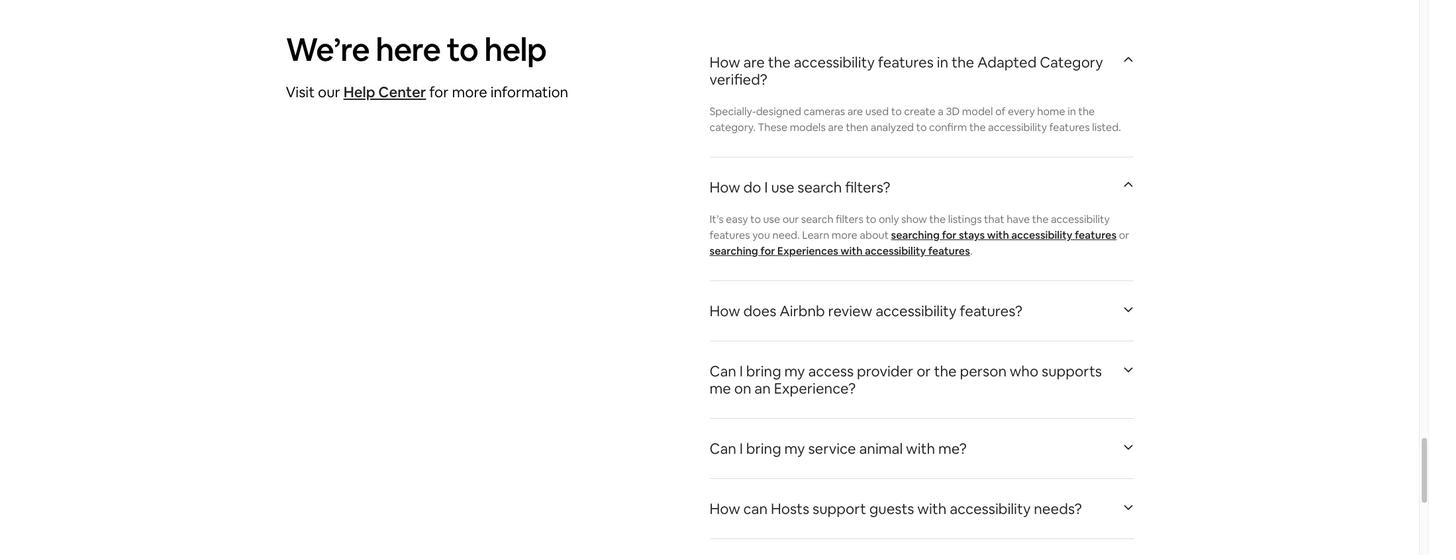 Task type: locate. For each thing, give the bounding box(es) containing it.
service
[[808, 440, 856, 459]]

provider
[[857, 363, 913, 381]]

0 vertical spatial can
[[710, 363, 736, 381]]

with
[[987, 229, 1009, 243], [841, 245, 863, 259], [906, 440, 935, 459], [917, 500, 947, 519]]

how can hosts support guests with accessibility needs? button
[[710, 485, 1133, 534]]

how for how does airbnb review accessibility features?
[[710, 302, 740, 321]]

with inside the how can hosts support guests with accessibility needs? dropdown button
[[917, 500, 947, 519]]

0 vertical spatial my
[[785, 363, 805, 381]]

2 can from the top
[[710, 440, 736, 459]]

the
[[768, 53, 791, 72], [952, 53, 974, 72], [1078, 105, 1095, 119], [969, 121, 986, 135], [929, 213, 946, 227], [1032, 213, 1049, 227], [934, 363, 957, 381]]

0 vertical spatial i
[[764, 178, 768, 197]]

i for can i bring my service animal with me?
[[740, 440, 743, 459]]

searching for stays with accessibility features link
[[891, 229, 1117, 243]]

i right do
[[764, 178, 768, 197]]

1 vertical spatial bring
[[746, 440, 781, 459]]

1 how from the top
[[710, 53, 740, 72]]

i
[[764, 178, 768, 197], [740, 363, 743, 381], [740, 440, 743, 459]]

our up the need.
[[783, 213, 799, 227]]

1 vertical spatial more
[[832, 229, 857, 243]]

or
[[1119, 229, 1129, 243], [917, 363, 931, 381]]

access
[[808, 363, 854, 381]]

how does airbnb review accessibility features?
[[710, 302, 1023, 321]]

2 vertical spatial are
[[828, 121, 844, 135]]

in up a
[[937, 53, 948, 72]]

we're
[[286, 29, 370, 70]]

searching down show
[[891, 229, 940, 243]]

more
[[452, 83, 487, 101], [832, 229, 857, 243]]

0 horizontal spatial or
[[917, 363, 931, 381]]

how for how are the accessibility features in the adapted category verified?
[[710, 53, 740, 72]]

supports
[[1042, 363, 1102, 381]]

search up filters
[[798, 178, 842, 197]]

can left the "an"
[[710, 363, 736, 381]]

1 horizontal spatial in
[[1068, 105, 1076, 119]]

0 vertical spatial more
[[452, 83, 487, 101]]

2 my from the top
[[785, 440, 805, 459]]

are up then
[[847, 105, 863, 119]]

1 vertical spatial i
[[740, 363, 743, 381]]

on
[[734, 380, 751, 398]]

1 vertical spatial use
[[763, 213, 780, 227]]

can inside dropdown button
[[710, 440, 736, 459]]

how do i use search filters? button
[[710, 163, 1133, 212]]

my inside dropdown button
[[785, 440, 805, 459]]

bring inside dropdown button
[[746, 440, 781, 459]]

0 vertical spatial bring
[[746, 363, 781, 381]]

my
[[785, 363, 805, 381], [785, 440, 805, 459]]

our right "visit"
[[318, 83, 340, 101]]

to up the analyzed
[[891, 105, 902, 119]]

1 vertical spatial search
[[801, 213, 834, 227]]

does
[[743, 302, 776, 321]]

the right verified?
[[768, 53, 791, 72]]

support
[[813, 500, 866, 519]]

how up specially-
[[710, 53, 740, 72]]

use up you
[[763, 213, 780, 227]]

models
[[790, 121, 826, 135]]

a
[[938, 105, 944, 119]]

bring inside can i bring my access provider or the person who supports me on an experience?
[[746, 363, 781, 381]]

or for features
[[1119, 229, 1129, 243]]

it's
[[710, 213, 724, 227]]

or inside searching for stays with accessibility features or searching for experiences with accessibility features .
[[1119, 229, 1129, 243]]

i down on
[[740, 440, 743, 459]]

filters?
[[845, 178, 890, 197]]

0 vertical spatial in
[[937, 53, 948, 72]]

in inside specially-designed cameras are used to create a 3d model of every home in the category. these models are then analyzed to confirm the accessibility features listed.
[[1068, 105, 1076, 119]]

can i bring my service animal with me?
[[710, 440, 967, 459]]

search up learn on the top right
[[801, 213, 834, 227]]

0 vertical spatial use
[[771, 178, 794, 197]]

features?
[[960, 302, 1023, 321]]

how left do
[[710, 178, 740, 197]]

1 vertical spatial my
[[785, 440, 805, 459]]

3 how from the top
[[710, 302, 740, 321]]

1 vertical spatial searching
[[710, 245, 758, 259]]

i inside the can i bring my service animal with me? dropdown button
[[740, 440, 743, 459]]

with right guests
[[917, 500, 947, 519]]

more left information
[[452, 83, 487, 101]]

my left access
[[785, 363, 805, 381]]

how
[[710, 53, 740, 72], [710, 178, 740, 197], [710, 302, 740, 321], [710, 500, 740, 519]]

accessibility
[[794, 53, 875, 72], [988, 121, 1047, 135], [1051, 213, 1110, 227], [1011, 229, 1073, 243], [865, 245, 926, 259], [876, 302, 957, 321], [950, 500, 1031, 519]]

i right me
[[740, 363, 743, 381]]

need.
[[773, 229, 800, 243]]

bring
[[746, 363, 781, 381], [746, 440, 781, 459]]

use inside dropdown button
[[771, 178, 794, 197]]

1 bring from the top
[[746, 363, 781, 381]]

with left me?
[[906, 440, 935, 459]]

1 vertical spatial for
[[942, 229, 957, 243]]

more inside the it's easy to use our search filters to only show the listings that have the accessibility features you need. learn more about
[[832, 229, 857, 243]]

0 horizontal spatial are
[[743, 53, 765, 72]]

you
[[752, 229, 770, 243]]

create
[[904, 105, 936, 119]]

features inside the it's easy to use our search filters to only show the listings that have the accessibility features you need. learn more about
[[710, 229, 750, 243]]

0 vertical spatial or
[[1119, 229, 1129, 243]]

that
[[984, 213, 1004, 227]]

searching
[[891, 229, 940, 243], [710, 245, 758, 259]]

1 my from the top
[[785, 363, 805, 381]]

for down listings
[[942, 229, 957, 243]]

can i bring my access provider or the person who supports me on an experience?
[[710, 363, 1102, 398]]

learn
[[802, 229, 829, 243]]

search inside the it's easy to use our search filters to only show the listings that have the accessibility features you need. learn more about
[[801, 213, 834, 227]]

1 vertical spatial our
[[783, 213, 799, 227]]

for right center
[[429, 83, 449, 101]]

1 vertical spatial can
[[710, 440, 736, 459]]

1 can from the top
[[710, 363, 736, 381]]

can down me
[[710, 440, 736, 459]]

0 vertical spatial for
[[429, 83, 449, 101]]

more up searching for experiences with accessibility features link at the top
[[832, 229, 857, 243]]

to
[[447, 29, 478, 70], [891, 105, 902, 119], [916, 121, 927, 135], [750, 213, 761, 227], [866, 213, 876, 227]]

experience?
[[774, 380, 856, 398]]

category
[[1040, 53, 1103, 72]]

or inside can i bring my access provider or the person who supports me on an experience?
[[917, 363, 931, 381]]

we're here to help
[[286, 29, 547, 70]]

with inside the can i bring my service animal with me? dropdown button
[[906, 440, 935, 459]]

can
[[710, 363, 736, 381], [710, 440, 736, 459]]

are down cameras
[[828, 121, 844, 135]]

searching down you
[[710, 245, 758, 259]]

0 vertical spatial are
[[743, 53, 765, 72]]

my inside can i bring my access provider or the person who supports me on an experience?
[[785, 363, 805, 381]]

review
[[828, 302, 872, 321]]

0 vertical spatial search
[[798, 178, 842, 197]]

help
[[484, 29, 547, 70]]

are inside how are the accessibility features in the adapted category verified?
[[743, 53, 765, 72]]

0 horizontal spatial in
[[937, 53, 948, 72]]

to down 'create'
[[916, 121, 927, 135]]

only
[[879, 213, 899, 227]]

0 horizontal spatial our
[[318, 83, 340, 101]]

bring down the "an"
[[746, 440, 781, 459]]

in right home
[[1068, 105, 1076, 119]]

1 horizontal spatial or
[[1119, 229, 1129, 243]]

1 vertical spatial are
[[847, 105, 863, 119]]

in
[[937, 53, 948, 72], [1068, 105, 1076, 119]]

1 vertical spatial in
[[1068, 105, 1076, 119]]

1 horizontal spatial more
[[832, 229, 857, 243]]

4 how from the top
[[710, 500, 740, 519]]

how do i use search filters?
[[710, 178, 890, 197]]

2 bring from the top
[[746, 440, 781, 459]]

2 how from the top
[[710, 178, 740, 197]]

who
[[1010, 363, 1039, 381]]

how can hosts support guests with accessibility needs?
[[710, 500, 1082, 519]]

use right do
[[771, 178, 794, 197]]

1 vertical spatial or
[[917, 363, 931, 381]]

our
[[318, 83, 340, 101], [783, 213, 799, 227]]

i inside can i bring my access provider or the person who supports me on an experience?
[[740, 363, 743, 381]]

filters
[[836, 213, 864, 227]]

2 vertical spatial for
[[760, 245, 775, 259]]

bring right me
[[746, 363, 781, 381]]

can inside can i bring my access provider or the person who supports me on an experience?
[[710, 363, 736, 381]]

for down you
[[760, 245, 775, 259]]

my left service
[[785, 440, 805, 459]]

animal
[[859, 440, 903, 459]]

how inside how are the accessibility features in the adapted category verified?
[[710, 53, 740, 72]]

person
[[960, 363, 1007, 381]]

the down model
[[969, 121, 986, 135]]

0 horizontal spatial searching
[[710, 245, 758, 259]]

are
[[743, 53, 765, 72], [847, 105, 863, 119], [828, 121, 844, 135]]

the left adapted
[[952, 53, 974, 72]]

or for provider
[[917, 363, 931, 381]]

1 horizontal spatial searching
[[891, 229, 940, 243]]

how for how can hosts support guests with accessibility needs?
[[710, 500, 740, 519]]

category.
[[710, 121, 756, 135]]

the right have
[[1032, 213, 1049, 227]]

the right show
[[929, 213, 946, 227]]

use
[[771, 178, 794, 197], [763, 213, 780, 227]]

accessibility inside how are the accessibility features in the adapted category verified?
[[794, 53, 875, 72]]

with down about
[[841, 245, 863, 259]]

how left can
[[710, 500, 740, 519]]

the left the person
[[934, 363, 957, 381]]

use inside the it's easy to use our search filters to only show the listings that have the accessibility features you need. learn more about
[[763, 213, 780, 227]]

how left does
[[710, 302, 740, 321]]

1 horizontal spatial our
[[783, 213, 799, 227]]

our inside the it's easy to use our search filters to only show the listings that have the accessibility features you need. learn more about
[[783, 213, 799, 227]]

search
[[798, 178, 842, 197], [801, 213, 834, 227]]

are up specially-
[[743, 53, 765, 72]]

adapted
[[977, 53, 1037, 72]]

2 vertical spatial i
[[740, 440, 743, 459]]



Task type: vqa. For each thing, say whether or not it's contained in the screenshot.
bring in can i bring my access provider or the person who supports me on an experience?
yes



Task type: describe. For each thing, give the bounding box(es) containing it.
1 horizontal spatial for
[[760, 245, 775, 259]]

needs?
[[1034, 500, 1082, 519]]

every
[[1008, 105, 1035, 119]]

the up the 'listed.'
[[1078, 105, 1095, 119]]

searching for stays with accessibility features or searching for experiences with accessibility features .
[[710, 229, 1129, 259]]

model
[[962, 105, 993, 119]]

accessibility inside the it's easy to use our search filters to only show the listings that have the accessibility features you need. learn more about
[[1051, 213, 1110, 227]]

2 horizontal spatial are
[[847, 105, 863, 119]]

help
[[343, 83, 375, 101]]

my for access
[[785, 363, 805, 381]]

these
[[758, 121, 788, 135]]

visit our help center for more information
[[286, 83, 568, 101]]

can
[[743, 500, 768, 519]]

how does airbnb review accessibility features? button
[[710, 287, 1133, 336]]

show
[[901, 213, 927, 227]]

can i bring my service animal with me? button
[[710, 425, 1133, 474]]

experiences
[[777, 245, 838, 259]]

hosts
[[771, 500, 809, 519]]

my for service
[[785, 440, 805, 459]]

to up you
[[750, 213, 761, 227]]

have
[[1007, 213, 1030, 227]]

then
[[846, 121, 868, 135]]

features inside how are the accessibility features in the adapted category verified?
[[878, 53, 934, 72]]

airbnb
[[780, 302, 825, 321]]

here
[[376, 29, 441, 70]]

listed.
[[1092, 121, 1121, 135]]

me
[[710, 380, 731, 398]]

cameras
[[804, 105, 845, 119]]

.
[[970, 245, 973, 259]]

how are the accessibility features in the adapted category verified?
[[710, 53, 1103, 89]]

do
[[743, 178, 761, 197]]

0 horizontal spatial for
[[429, 83, 449, 101]]

i for can i bring my access provider or the person who supports me on an experience?
[[740, 363, 743, 381]]

can i bring my access provider or the person who supports me on an experience? button
[[710, 347, 1133, 414]]

use for to
[[763, 213, 780, 227]]

it's easy to use our search filters to only show the listings that have the accessibility features you need. learn more about
[[710, 213, 1110, 243]]

designed
[[756, 105, 801, 119]]

features inside specially-designed cameras are used to create a 3d model of every home in the category. these models are then analyzed to confirm the accessibility features listed.
[[1049, 121, 1090, 135]]

stays
[[959, 229, 985, 243]]

used
[[865, 105, 889, 119]]

how for how do i use search filters?
[[710, 178, 740, 197]]

in inside how are the accessibility features in the adapted category verified?
[[937, 53, 948, 72]]

specially-
[[710, 105, 756, 119]]

me?
[[938, 440, 967, 459]]

accessibility inside specially-designed cameras are used to create a 3d model of every home in the category. these models are then analyzed to confirm the accessibility features listed.
[[988, 121, 1047, 135]]

with down 'that'
[[987, 229, 1009, 243]]

0 vertical spatial our
[[318, 83, 340, 101]]

analyzed
[[871, 121, 914, 135]]

0 vertical spatial searching
[[891, 229, 940, 243]]

can for can i bring my service animal with me?
[[710, 440, 736, 459]]

2 horizontal spatial for
[[942, 229, 957, 243]]

to up about
[[866, 213, 876, 227]]

3d
[[946, 105, 960, 119]]

guests
[[869, 500, 914, 519]]

how are the accessibility features in the adapted category verified? button
[[710, 38, 1133, 104]]

listings
[[948, 213, 982, 227]]

an
[[755, 380, 771, 398]]

i inside how do i use search filters? dropdown button
[[764, 178, 768, 197]]

bring for access
[[746, 363, 781, 381]]

verified?
[[710, 70, 768, 89]]

searching for experiences with accessibility features link
[[710, 245, 970, 259]]

use for i
[[771, 178, 794, 197]]

specially-designed cameras are used to create a 3d model of every home in the category. these models are then analyzed to confirm the accessibility features listed.
[[710, 105, 1121, 135]]

easy
[[726, 213, 748, 227]]

search inside dropdown button
[[798, 178, 842, 197]]

bring for service
[[746, 440, 781, 459]]

visit
[[286, 83, 315, 101]]

to left help
[[447, 29, 478, 70]]

home
[[1037, 105, 1065, 119]]

1 horizontal spatial are
[[828, 121, 844, 135]]

help center link
[[343, 83, 426, 101]]

confirm
[[929, 121, 967, 135]]

of
[[995, 105, 1006, 119]]

0 horizontal spatial more
[[452, 83, 487, 101]]

information
[[491, 83, 568, 101]]

the inside can i bring my access provider or the person who supports me on an experience?
[[934, 363, 957, 381]]

can for can i bring my access provider or the person who supports me on an experience?
[[710, 363, 736, 381]]

about
[[860, 229, 889, 243]]

center
[[378, 83, 426, 101]]



